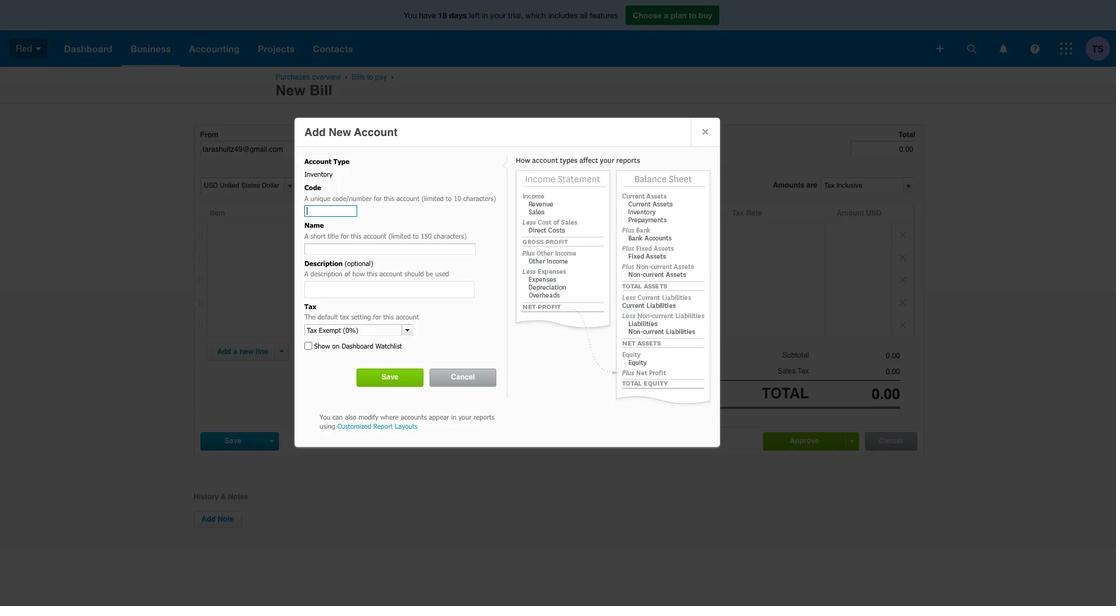 Task type: locate. For each thing, give the bounding box(es) containing it.
1 vertical spatial cancel button
[[866, 433, 917, 450]]

a left description on the left top
[[304, 270, 309, 278]]

2 vertical spatial account
[[586, 209, 615, 218]]

1 › from the left
[[345, 73, 348, 81]]

0 horizontal spatial you
[[320, 413, 330, 421]]

unique
[[311, 194, 331, 202]]

accounts
[[401, 413, 427, 421]]

0 horizontal spatial account
[[304, 157, 332, 165]]

you can also modify where accounts appear in your reports using
[[320, 413, 495, 431]]

you for also
[[320, 413, 330, 421]]

0 vertical spatial account
[[354, 126, 398, 139]]

1 vertical spatial new
[[329, 126, 351, 139]]

have
[[419, 11, 436, 20]]

delete line item image
[[892, 224, 914, 246], [892, 269, 914, 291], [892, 314, 914, 336]]

account inside account type inventory
[[304, 157, 332, 165]]

delete line item image
[[892, 247, 914, 269], [892, 292, 914, 314]]

characters) inside name a short title for this account (limited to 150 characters)
[[434, 232, 467, 240]]

trial,
[[508, 11, 523, 20]]

this right how
[[367, 270, 377, 278]]

2 horizontal spatial a
[[664, 10, 669, 20]]

item
[[210, 209, 225, 218]]

dashboard
[[342, 342, 373, 350]]

where
[[381, 413, 399, 421]]

0 vertical spatial in
[[482, 11, 488, 20]]

1 horizontal spatial you
[[404, 11, 417, 20]]

1 vertical spatial add
[[217, 348, 231, 356]]

0 vertical spatial add
[[304, 126, 326, 139]]

0 vertical spatial description
[[297, 209, 337, 218]]

add inside add note link
[[201, 515, 216, 524]]

description up name
[[297, 209, 337, 218]]

› right pay
[[391, 73, 394, 81]]

plan
[[671, 10, 687, 20]]

save
[[382, 373, 399, 382], [225, 437, 242, 445]]

1 delete line item image from the top
[[892, 224, 914, 246]]

for inside name a short title for this account (limited to 150 characters)
[[341, 232, 349, 240]]

characters) for a short title for this account (limited to 150 characters)
[[434, 232, 467, 240]]

account
[[397, 194, 420, 202], [364, 232, 387, 240], [380, 270, 403, 278], [396, 313, 419, 321]]

also
[[345, 413, 357, 421]]

2 horizontal spatial account
[[586, 209, 615, 218]]

1 horizontal spatial a
[[375, 347, 379, 356]]

this right title
[[351, 232, 361, 240]]

0 horizontal spatial your
[[459, 413, 472, 421]]

1 a from the top
[[304, 194, 309, 202]]

1 vertical spatial (limited
[[389, 232, 411, 240]]

2 vertical spatial tax
[[798, 367, 809, 376]]

1 vertical spatial in
[[451, 413, 457, 421]]

18
[[438, 10, 447, 20]]

new up date text field
[[329, 126, 351, 139]]

date up date text field
[[325, 131, 341, 139]]

rate
[[746, 209, 762, 218]]

svg image
[[1061, 43, 1073, 55], [999, 44, 1007, 53], [937, 45, 944, 52], [35, 47, 41, 50]]

cancel button down project
[[430, 370, 496, 387]]

a inside name a short title for this account (limited to 150 characters)
[[304, 232, 309, 240]]

in right appear
[[451, 413, 457, 421]]

1 horizontal spatial svg image
[[1030, 44, 1040, 53]]

1 vertical spatial delete line item image
[[892, 292, 914, 314]]

red
[[16, 43, 32, 53]]

should
[[405, 270, 424, 278]]

add inside add a new line link
[[217, 348, 231, 356]]

due
[[394, 131, 407, 139]]

tax left rate on the right of the page
[[732, 209, 744, 218]]

a down code
[[304, 194, 309, 202]]

account left should
[[380, 270, 403, 278]]

1 vertical spatial tax
[[304, 303, 317, 310]]

red button
[[0, 30, 55, 67]]

(limited left 10
[[422, 194, 444, 202]]

description for description
[[297, 209, 337, 218]]

1 horizontal spatial date
[[409, 131, 425, 139]]

using
[[320, 423, 335, 431]]

3 a from the top
[[304, 270, 309, 278]]

add a new line link
[[210, 343, 276, 360]]

tax
[[732, 209, 744, 218], [304, 303, 317, 310], [798, 367, 809, 376]]

your
[[491, 11, 506, 20], [459, 413, 472, 421]]

on
[[332, 342, 340, 350]]

assign
[[304, 347, 329, 356]]

you inside you can also modify where accounts appear in your reports using
[[320, 413, 330, 421]]

account right price
[[586, 209, 615, 218]]

for inside tax the default tax setting for this account
[[373, 313, 381, 321]]

1 vertical spatial characters)
[[434, 232, 467, 240]]

0 horizontal spatial cancel button
[[430, 370, 496, 387]]

0 vertical spatial delete line item image
[[892, 224, 914, 246]]

0 vertical spatial save
[[382, 373, 399, 382]]

2 vertical spatial delete line item image
[[892, 314, 914, 336]]

this inside tax the default tax setting for this account
[[383, 313, 394, 321]]

1 horizontal spatial save
[[382, 373, 399, 382]]

0 vertical spatial for
[[374, 194, 382, 202]]

2 horizontal spatial add
[[304, 126, 326, 139]]

a left short
[[304, 232, 309, 240]]

1 date from the left
[[325, 131, 341, 139]]

1 vertical spatial account
[[304, 157, 332, 165]]

None text field
[[200, 141, 318, 158], [304, 243, 476, 255], [809, 352, 900, 360], [809, 386, 900, 403], [200, 141, 318, 158], [304, 243, 476, 255], [809, 352, 900, 360], [809, 386, 900, 403]]

1 delete line item image from the top
[[892, 247, 914, 269]]

1 horizontal spatial your
[[491, 11, 506, 20]]

1 horizontal spatial add
[[217, 348, 231, 356]]

2 vertical spatial add
[[201, 515, 216, 524]]

0 vertical spatial tax
[[732, 209, 744, 218]]

total
[[899, 131, 916, 139]]

0 horizontal spatial cancel
[[451, 373, 475, 382]]

1 horizontal spatial account
[[354, 126, 398, 139]]

a
[[304, 194, 309, 202], [304, 232, 309, 240], [304, 270, 309, 278]]

for right title
[[341, 232, 349, 240]]

tax up the
[[304, 303, 317, 310]]

you
[[404, 11, 417, 20], [320, 413, 330, 421]]

add for add a new line
[[217, 348, 231, 356]]

1 horizontal spatial in
[[482, 11, 488, 20]]

add new account
[[304, 126, 398, 139]]

add left new
[[217, 348, 231, 356]]

for right code/number on the top left of the page
[[374, 194, 382, 202]]

account for account
[[586, 209, 615, 218]]

save left more save options... image
[[225, 437, 242, 445]]

1 vertical spatial description
[[304, 259, 343, 267]]

1 vertical spatial delete line item image
[[892, 269, 914, 291]]

account up inventory
[[304, 157, 332, 165]]

characters) right the 150
[[434, 232, 467, 240]]

you for 18
[[404, 11, 417, 20]]

(limited inside name a short title for this account (limited to 150 characters)
[[389, 232, 411, 240]]

None text field
[[201, 178, 283, 193], [821, 178, 903, 193], [304, 206, 357, 217], [304, 281, 475, 298], [305, 325, 402, 335], [809, 368, 900, 376], [201, 178, 283, 193], [821, 178, 903, 193], [304, 206, 357, 217], [304, 281, 475, 298], [305, 325, 402, 335], [809, 368, 900, 376]]

for inside code a unique code/number for this account (limited to 10 characters)
[[374, 194, 382, 202]]

a inside "ts" banner
[[664, 10, 669, 20]]

0 horizontal spatial a
[[233, 348, 238, 356]]

qty
[[513, 209, 525, 218]]

1 horizontal spatial cancel button
[[866, 433, 917, 450]]

add left note
[[201, 515, 216, 524]]

a for a unique code/number for this account (limited to 10 characters)
[[304, 194, 309, 202]]

1 vertical spatial your
[[459, 413, 472, 421]]

a inside code a unique code/number for this account (limited to 10 characters)
[[304, 194, 309, 202]]

&
[[221, 493, 226, 501]]

0 vertical spatial your
[[491, 11, 506, 20]]

account
[[354, 126, 398, 139], [304, 157, 332, 165], [586, 209, 615, 218]]

ts
[[1092, 43, 1104, 54]]

more approve options... image
[[850, 440, 855, 443]]

for for title
[[341, 232, 349, 240]]

total
[[762, 386, 809, 403]]

description up description on the left top
[[304, 259, 343, 267]]

note
[[218, 515, 234, 524]]

more add line options... image
[[280, 351, 284, 353]]

cancel right more approve options... icon
[[879, 437, 903, 445]]

for right setting
[[373, 313, 381, 321]]

short
[[311, 232, 326, 240]]

date up the due date text field
[[409, 131, 425, 139]]

3 delete line item image from the top
[[892, 314, 914, 336]]

0 vertical spatial new
[[276, 82, 306, 98]]

you left have at the top of the page
[[404, 11, 417, 20]]

this inside description (optional) a description of how this account should be used
[[367, 270, 377, 278]]

0 vertical spatial (limited
[[422, 194, 444, 202]]

0 vertical spatial characters)
[[463, 194, 496, 202]]

tax right sales
[[798, 367, 809, 376]]

Total text field
[[851, 141, 916, 158]]

svg image inside the red popup button
[[35, 47, 41, 50]]

bill
[[310, 82, 332, 98]]

2 › from the left
[[391, 73, 394, 81]]

1 vertical spatial for
[[341, 232, 349, 240]]

report
[[373, 423, 393, 431]]

can
[[333, 413, 343, 421]]

cancel button right more approve options... icon
[[866, 433, 917, 450]]

add
[[304, 126, 326, 139], [217, 348, 231, 356], [201, 515, 216, 524]]

expenses
[[331, 347, 364, 356]]

1 horizontal spatial cancel
[[879, 437, 903, 445]]

to left 10
[[446, 194, 452, 202]]

a for line
[[233, 348, 238, 356]]

0 horizontal spatial in
[[451, 413, 457, 421]]

a left new
[[233, 348, 238, 356]]

in right "left"
[[482, 11, 488, 20]]

(limited inside code a unique code/number for this account (limited to 10 characters)
[[422, 194, 444, 202]]

amounts are
[[773, 181, 818, 190]]

svg image
[[967, 44, 976, 53], [1030, 44, 1040, 53]]

1 vertical spatial you
[[320, 413, 330, 421]]

0 horizontal spatial new
[[276, 82, 306, 98]]

ts banner
[[0, 0, 1116, 67]]

0 horizontal spatial svg image
[[967, 44, 976, 53]]

this right setting
[[383, 313, 394, 321]]

2 vertical spatial for
[[373, 313, 381, 321]]

new
[[240, 348, 254, 356]]

new down purchases
[[276, 82, 306, 98]]

account up watchlist
[[396, 313, 419, 321]]

your inside you can also modify where accounts appear in your reports using
[[459, 413, 472, 421]]

a left the plan on the right of the page
[[664, 10, 669, 20]]

account up date text field
[[354, 126, 398, 139]]

cancel button
[[430, 370, 496, 387], [866, 433, 917, 450]]

0 horizontal spatial date
[[325, 131, 341, 139]]

1 vertical spatial a
[[304, 232, 309, 240]]

0 horizontal spatial tax
[[304, 303, 317, 310]]

add up account type inventory at the left top of page
[[304, 126, 326, 139]]

to left the 150
[[413, 232, 419, 240]]

cancel up reports
[[451, 373, 475, 382]]

bills
[[352, 73, 365, 81]]

Reference text field
[[462, 141, 553, 158]]

your left reports
[[459, 413, 472, 421]]

your left trial,
[[491, 11, 506, 20]]

in
[[482, 11, 488, 20], [451, 413, 457, 421]]

unit price
[[539, 209, 573, 218]]

account for account type inventory
[[304, 157, 332, 165]]

characters) inside code a unique code/number for this account (limited to 10 characters)
[[463, 194, 496, 202]]

0 vertical spatial cancel button
[[430, 370, 496, 387]]

10
[[454, 194, 461, 202]]

(limited for 10
[[422, 194, 444, 202]]

characters) right 10
[[463, 194, 496, 202]]

date
[[325, 131, 341, 139], [409, 131, 425, 139]]

you inside you have 18 days left in your trial, which includes all features
[[404, 11, 417, 20]]

a right dashboard
[[375, 347, 379, 356]]

new
[[276, 82, 306, 98], [329, 126, 351, 139]]

0 horizontal spatial ›
[[345, 73, 348, 81]]

0 vertical spatial you
[[404, 11, 417, 20]]

account inside tax the default tax setting for this account
[[396, 313, 419, 321]]

›
[[345, 73, 348, 81], [391, 73, 394, 81]]

› left bills
[[345, 73, 348, 81]]

code a unique code/number for this account (limited to 10 characters)
[[304, 184, 496, 202]]

to left watchlist
[[366, 347, 373, 356]]

save down customer
[[382, 373, 399, 382]]

name
[[304, 221, 324, 229]]

to
[[689, 10, 697, 20], [367, 73, 373, 81], [446, 194, 452, 202], [413, 232, 419, 240], [366, 347, 373, 356]]

characters) for a unique code/number for this account (limited to 10 characters)
[[463, 194, 496, 202]]

1 vertical spatial save
[[225, 437, 242, 445]]

1 horizontal spatial new
[[329, 126, 351, 139]]

to left buy
[[689, 10, 697, 20]]

1 horizontal spatial ›
[[391, 73, 394, 81]]

150
[[421, 232, 432, 240]]

(limited
[[422, 194, 444, 202], [389, 232, 411, 240]]

(limited left the 150
[[389, 232, 411, 240]]

0 horizontal spatial (limited
[[389, 232, 411, 240]]

subtotal
[[782, 351, 809, 360]]

0 vertical spatial delete line item image
[[892, 247, 914, 269]]

2 a from the top
[[304, 232, 309, 240]]

account inside description (optional) a description of how this account should be used
[[380, 270, 403, 278]]

2 vertical spatial a
[[304, 270, 309, 278]]

for
[[374, 194, 382, 202], [341, 232, 349, 240], [373, 313, 381, 321]]

to left pay
[[367, 73, 373, 81]]

account up name a short title for this account (limited to 150 characters)
[[397, 194, 420, 202]]

account inside name a short title for this account (limited to 150 characters)
[[364, 232, 387, 240]]

account up (optional)
[[364, 232, 387, 240]]

0 horizontal spatial add
[[201, 515, 216, 524]]

you up using
[[320, 413, 330, 421]]

layouts
[[395, 423, 418, 431]]

0 vertical spatial a
[[304, 194, 309, 202]]

1 vertical spatial cancel
[[879, 437, 903, 445]]

this up name a short title for this account (limited to 150 characters)
[[384, 194, 395, 202]]

1 horizontal spatial (limited
[[422, 194, 444, 202]]

usd
[[866, 209, 882, 218]]

(limited for 150
[[389, 232, 411, 240]]

description inside description (optional) a description of how this account should be used
[[304, 259, 343, 267]]

tax inside tax the default tax setting for this account
[[304, 303, 317, 310]]

a
[[664, 10, 669, 20], [375, 347, 379, 356], [233, 348, 238, 356]]

new inside the purchases overview › bills to pay › new bill
[[276, 82, 306, 98]]

price
[[555, 209, 573, 218]]

tax for tax the default tax setting for this account
[[304, 303, 317, 310]]

code/number
[[333, 194, 372, 202]]

this
[[384, 194, 395, 202], [351, 232, 361, 240], [367, 270, 377, 278], [383, 313, 394, 321]]

approve
[[790, 437, 819, 445]]

1 horizontal spatial tax
[[732, 209, 744, 218]]



Task type: describe. For each thing, give the bounding box(es) containing it.
your inside you have 18 days left in your trial, which includes all features
[[491, 11, 506, 20]]

account inside code a unique code/number for this account (limited to 10 characters)
[[397, 194, 420, 202]]

history & notes
[[194, 493, 248, 501]]

title
[[328, 232, 339, 240]]

tax rate
[[732, 209, 762, 218]]

bills to pay link
[[352, 73, 387, 81]]

amounts
[[773, 181, 805, 190]]

watchlist
[[376, 342, 402, 350]]

modify
[[359, 413, 379, 421]]

used
[[435, 270, 449, 278]]

history
[[194, 493, 219, 501]]

Date text field
[[325, 142, 376, 157]]

a for a short title for this account (limited to 150 characters)
[[304, 232, 309, 240]]

a for to
[[664, 10, 669, 20]]

amount usd
[[837, 209, 882, 218]]

2 delete line item image from the top
[[892, 292, 914, 314]]

2 date from the left
[[409, 131, 425, 139]]

features
[[590, 11, 618, 20]]

add note
[[201, 515, 234, 524]]

of
[[345, 270, 350, 278]]

save link
[[201, 433, 265, 450]]

a inside description (optional) a description of how this account should be used
[[304, 270, 309, 278]]

description for description (optional) a description of how this account should be used
[[304, 259, 343, 267]]

show on dashboard watchlist
[[314, 342, 402, 350]]

appear
[[429, 413, 449, 421]]

default
[[318, 313, 338, 321]]

in inside you have 18 days left in your trial, which includes all features
[[482, 11, 488, 20]]

type
[[334, 157, 350, 165]]

add for add new account
[[304, 126, 326, 139]]

purchases overview › bills to pay › new bill
[[276, 73, 396, 98]]

2 horizontal spatial tax
[[798, 367, 809, 376]]

line
[[256, 348, 268, 356]]

for for code/number
[[374, 194, 382, 202]]

customized report layouts
[[337, 423, 418, 431]]

all
[[580, 11, 588, 20]]

in inside you can also modify where accounts appear in your reports using
[[451, 413, 457, 421]]

inventory
[[304, 170, 333, 178]]

are
[[807, 181, 818, 190]]

account type inventory
[[304, 157, 350, 178]]

be
[[426, 270, 433, 278]]

add note link
[[194, 511, 242, 529]]

amount
[[837, 209, 864, 218]]

customized
[[337, 423, 371, 431]]

project
[[425, 347, 449, 356]]

save button
[[357, 370, 423, 387]]

pay
[[375, 73, 387, 81]]

sales tax
[[778, 367, 809, 376]]

0 vertical spatial cancel
[[451, 373, 475, 382]]

description (optional) a description of how this account should be used
[[304, 259, 449, 278]]

1 svg image from the left
[[967, 44, 976, 53]]

to inside "ts" banner
[[689, 10, 697, 20]]

purchases overview link
[[276, 73, 341, 81]]

days
[[449, 10, 467, 20]]

you have 18 days left in your trial, which includes all features
[[404, 10, 618, 20]]

due date
[[394, 131, 425, 139]]

from
[[200, 131, 218, 139]]

how
[[353, 270, 365, 278]]

0 horizontal spatial save
[[225, 437, 242, 445]]

left
[[469, 11, 480, 20]]

sales
[[778, 367, 796, 376]]

which
[[525, 11, 546, 20]]

this inside code a unique code/number for this account (limited to 10 characters)
[[384, 194, 395, 202]]

notes
[[228, 493, 248, 501]]

more save options... image
[[270, 440, 274, 443]]

purchases
[[276, 73, 310, 81]]

ts button
[[1086, 30, 1116, 67]]

2 delete line item image from the top
[[892, 269, 914, 291]]

unit
[[539, 209, 553, 218]]

setting
[[351, 313, 371, 321]]

overview
[[312, 73, 341, 81]]

assign expenses to a customer or project
[[304, 347, 449, 356]]

choose
[[633, 10, 662, 20]]

to inside name a short title for this account (limited to 150 characters)
[[413, 232, 419, 240]]

Due Date text field
[[394, 142, 445, 157]]

the
[[304, 313, 316, 321]]

reports
[[474, 413, 495, 421]]

image of account type hierarchy image
[[503, 156, 714, 407]]

save inside save button
[[382, 373, 399, 382]]

code
[[304, 184, 321, 192]]

show
[[314, 342, 330, 350]]

or
[[416, 347, 423, 356]]

tax for tax rate
[[732, 209, 744, 218]]

add a new line
[[217, 348, 268, 356]]

includes
[[548, 11, 578, 20]]

Show on Dashboard Watchlist checkbox
[[304, 342, 312, 350]]

choose a plan to buy
[[633, 10, 713, 20]]

add for add note
[[201, 515, 216, 524]]

to inside code a unique code/number for this account (limited to 10 characters)
[[446, 194, 452, 202]]

approve link
[[764, 433, 846, 450]]

to inside the purchases overview › bills to pay › new bill
[[367, 73, 373, 81]]

tax the default tax setting for this account
[[304, 303, 419, 321]]

this inside name a short title for this account (limited to 150 characters)
[[351, 232, 361, 240]]

customer
[[381, 347, 414, 356]]

assign expenses to a customer or project link
[[296, 343, 457, 361]]

description
[[311, 270, 343, 278]]

2 svg image from the left
[[1030, 44, 1040, 53]]

name a short title for this account (limited to 150 characters)
[[304, 221, 467, 240]]



Task type: vqa. For each thing, say whether or not it's contained in the screenshot.
Invoice INV-0001 link
no



